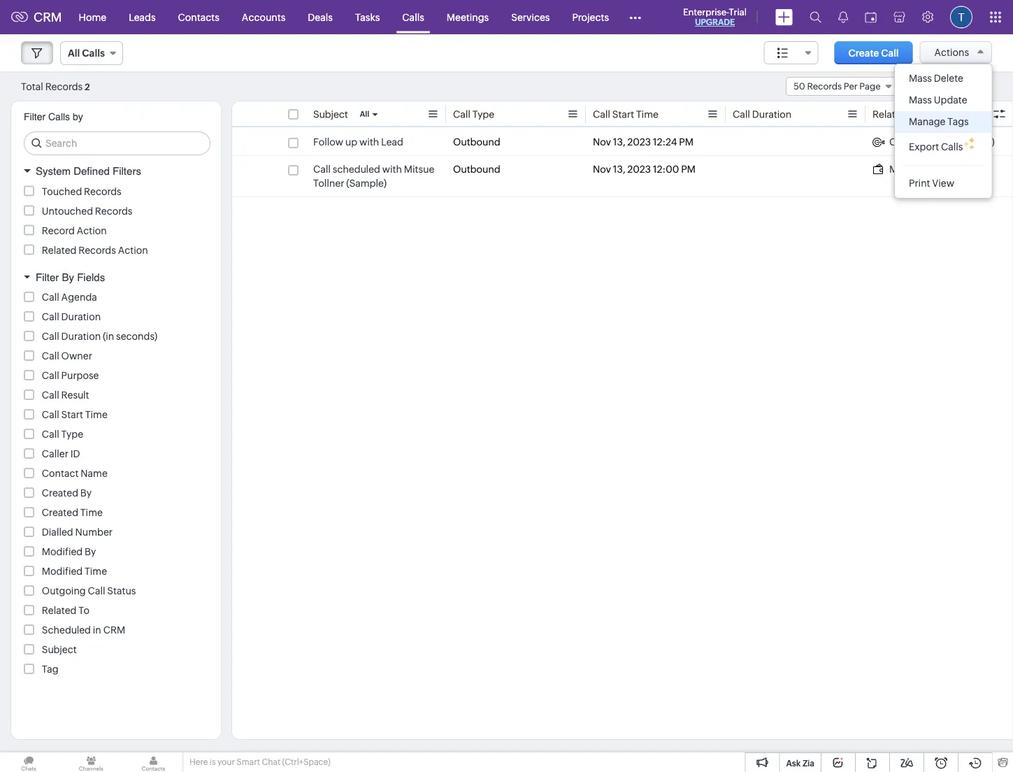 Task type: describe. For each thing, give the bounding box(es) containing it.
here is your smart chat (ctrl+space)
[[190, 758, 331, 767]]

time up 'outgoing call status' at the left bottom of page
[[85, 566, 107, 577]]

meetings
[[447, 12, 489, 23]]

your
[[218, 758, 235, 767]]

chat
[[262, 758, 281, 767]]

contacts
[[178, 12, 220, 23]]

calls for export calls
[[942, 141, 964, 153]]

scheduled
[[333, 164, 380, 175]]

total records 2
[[21, 81, 90, 92]]

mass delete
[[909, 73, 964, 84]]

home link
[[68, 0, 118, 34]]

0 vertical spatial related to
[[873, 109, 921, 120]]

view
[[933, 178, 955, 189]]

calls for all calls
[[82, 48, 105, 59]]

related records action
[[42, 244, 148, 256]]

all for all
[[360, 110, 370, 119]]

tags
[[948, 116, 969, 127]]

0 vertical spatial type
[[473, 109, 495, 120]]

create call button
[[835, 41, 913, 64]]

follow up with lead
[[313, 136, 404, 148]]

nov for nov 13, 2023 12:24 pm
[[593, 136, 611, 148]]

1 vertical spatial call start time
[[42, 409, 108, 420]]

2 vertical spatial duration
[[61, 331, 101, 342]]

meetings link
[[436, 0, 500, 34]]

0 vertical spatial call type
[[453, 109, 495, 120]]

record action
[[42, 225, 107, 236]]

channels image
[[62, 753, 120, 772]]

1 horizontal spatial call start time
[[593, 109, 659, 120]]

accounts link
[[231, 0, 297, 34]]

mass for mass delete
[[909, 73, 933, 84]]

accounts
[[242, 12, 286, 23]]

0 horizontal spatial call type
[[42, 429, 83, 440]]

touched records
[[42, 186, 122, 197]]

untouched
[[42, 205, 93, 217]]

(in
[[103, 331, 114, 342]]

call inside "button"
[[882, 47, 899, 58]]

outbound for follow up with lead
[[453, 136, 501, 148]]

calendar image
[[865, 12, 877, 23]]

1 horizontal spatial (sample)
[[955, 136, 995, 148]]

time down result
[[85, 409, 108, 420]]

0 vertical spatial duration
[[753, 109, 792, 120]]

zia
[[803, 759, 815, 768]]

profile image
[[951, 6, 973, 28]]

-
[[926, 81, 930, 92]]

(sample) inside call scheduled with mitsue tollner (sample)
[[346, 178, 387, 189]]

leads
[[129, 12, 156, 23]]

2 vertical spatial related
[[42, 605, 77, 616]]

number
[[75, 527, 113, 538]]

fields
[[77, 271, 105, 283]]

per
[[844, 81, 858, 92]]

call duration (in seconds)
[[42, 331, 158, 342]]

all calls
[[68, 48, 105, 59]]

calls link
[[391, 0, 436, 34]]

kitzman
[[916, 136, 953, 148]]

call purpose
[[42, 370, 99, 381]]

call owner
[[42, 350, 92, 362]]

by for created
[[80, 488, 92, 499]]

services link
[[500, 0, 561, 34]]

mass for mass update
[[909, 94, 933, 106]]

Search text field
[[24, 132, 210, 155]]

enterprise-
[[683, 7, 729, 17]]

projects link
[[561, 0, 621, 34]]

0 vertical spatial crm
[[34, 10, 62, 24]]

enterprise-trial upgrade
[[683, 7, 747, 27]]

50 records per page
[[794, 81, 881, 92]]

profile element
[[942, 0, 981, 34]]

filter for filter by fields
[[36, 271, 59, 283]]

actions
[[935, 47, 970, 58]]

0 vertical spatial subject
[[313, 109, 348, 120]]

agenda
[[61, 292, 97, 303]]

chau
[[890, 136, 914, 148]]

update
[[934, 94, 968, 106]]

upgrade
[[695, 17, 735, 27]]

touched
[[42, 186, 82, 197]]

contact
[[42, 468, 79, 479]]

delete
[[934, 73, 964, 84]]

created by
[[42, 488, 92, 499]]

contacts image
[[125, 753, 182, 772]]

2 for total records 2
[[85, 81, 90, 92]]

13, for nov 13, 2023 12:00 pm
[[613, 164, 626, 175]]

mass update
[[909, 94, 968, 106]]

deals link
[[297, 0, 344, 34]]

12:24
[[653, 136, 678, 148]]

0 horizontal spatial to
[[79, 605, 90, 616]]

with for scheduled
[[382, 164, 402, 175]]

caller
[[42, 448, 68, 460]]

created for created by
[[42, 488, 78, 499]]

home
[[79, 12, 106, 23]]

morlong associates link
[[873, 162, 979, 176]]

create menu image
[[776, 9, 793, 26]]

call result
[[42, 390, 89, 401]]

owner
[[61, 350, 92, 362]]

seconds)
[[116, 331, 158, 342]]

calls right tasks link
[[402, 12, 425, 23]]

up
[[345, 136, 358, 148]]

0 horizontal spatial start
[[61, 409, 83, 420]]

filters
[[113, 165, 141, 177]]

contact name
[[42, 468, 108, 479]]

system defined filters button
[[11, 159, 221, 184]]

morlong
[[890, 164, 929, 175]]

crm link
[[11, 10, 62, 24]]

scheduled
[[42, 625, 91, 636]]



Task type: locate. For each thing, give the bounding box(es) containing it.
1 vertical spatial outbound
[[453, 164, 501, 175]]

records down the defined
[[84, 186, 122, 197]]

morlong associates
[[890, 164, 979, 175]]

12:00
[[653, 164, 680, 175]]

pm for nov 13, 2023 12:00 pm
[[682, 164, 696, 175]]

deals
[[308, 12, 333, 23]]

50 Records Per Page field
[[786, 77, 899, 96]]

nov 13, 2023 12:00 pm
[[593, 164, 696, 175]]

all up total records 2
[[68, 48, 80, 59]]

1 horizontal spatial subject
[[313, 109, 348, 120]]

13, for nov 13, 2023 12:24 pm
[[613, 136, 626, 148]]

row group
[[232, 129, 1014, 197]]

1 horizontal spatial related to
[[873, 109, 921, 120]]

manage tags link
[[895, 111, 992, 133]]

1 vertical spatial type
[[61, 429, 83, 440]]

filter for filter calls by
[[24, 111, 46, 122]]

all for all calls
[[68, 48, 80, 59]]

contacts link
[[167, 0, 231, 34]]

2 for 1 - 2
[[932, 81, 938, 92]]

type
[[473, 109, 495, 120], [61, 429, 83, 440]]

calls up associates
[[942, 141, 964, 153]]

with left 'mitsue' at the top of page
[[382, 164, 402, 175]]

nov down nov 13, 2023 12:24 pm
[[593, 164, 611, 175]]

in
[[93, 625, 101, 636]]

1 vertical spatial call duration
[[42, 311, 101, 322]]

1 horizontal spatial to
[[910, 109, 921, 120]]

crm right in
[[103, 625, 125, 636]]

calls down home link
[[82, 48, 105, 59]]

by up call agenda
[[62, 271, 74, 283]]

modified for modified by
[[42, 546, 83, 558]]

1 vertical spatial nov
[[593, 164, 611, 175]]

(sample) down scheduled
[[346, 178, 387, 189]]

action
[[77, 225, 107, 236], [118, 244, 148, 256]]

related to up chau
[[873, 109, 921, 120]]

modified time
[[42, 566, 107, 577]]

related up chau
[[873, 109, 908, 120]]

time up number
[[80, 507, 103, 518]]

0 horizontal spatial subject
[[42, 644, 77, 655]]

1 vertical spatial duration
[[61, 311, 101, 322]]

records for total
[[45, 81, 83, 92]]

crm left home
[[34, 10, 62, 24]]

1 vertical spatial 13,
[[613, 164, 626, 175]]

created for created time
[[42, 507, 78, 518]]

1 vertical spatial call type
[[42, 429, 83, 440]]

duration down size image at the top right of page
[[753, 109, 792, 120]]

0 vertical spatial all
[[68, 48, 80, 59]]

nov for nov 13, 2023 12:00 pm
[[593, 164, 611, 175]]

1 - 2
[[920, 81, 938, 92]]

call scheduled with mitsue tollner (sample)
[[313, 164, 435, 189]]

create
[[849, 47, 880, 58]]

system defined filters
[[36, 165, 141, 177]]

signals image
[[839, 11, 849, 23]]

created up dialled
[[42, 507, 78, 518]]

chats image
[[0, 753, 58, 772]]

leads link
[[118, 0, 167, 34]]

1 vertical spatial 2023
[[628, 164, 651, 175]]

0 vertical spatial outbound
[[453, 136, 501, 148]]

search image
[[810, 11, 822, 23]]

13, down nov 13, 2023 12:24 pm
[[613, 164, 626, 175]]

associates
[[931, 164, 979, 175]]

(ctrl+space)
[[282, 758, 331, 767]]

navigation
[[945, 76, 993, 97]]

2 outbound from the top
[[453, 164, 501, 175]]

0 horizontal spatial type
[[61, 429, 83, 440]]

chau kitzman (sample)
[[890, 136, 995, 148]]

scheduled in crm
[[42, 625, 125, 636]]

1 horizontal spatial action
[[118, 244, 148, 256]]

total
[[21, 81, 43, 92]]

0 horizontal spatial 2
[[85, 81, 90, 92]]

2 2023 from the top
[[628, 164, 651, 175]]

records for untouched
[[95, 205, 133, 217]]

1 vertical spatial to
[[79, 605, 90, 616]]

2023 left 12:00
[[628, 164, 651, 175]]

2 13, from the top
[[613, 164, 626, 175]]

13, up nov 13, 2023 12:00 pm
[[613, 136, 626, 148]]

time up nov 13, 2023 12:24 pm
[[637, 109, 659, 120]]

trial
[[729, 7, 747, 17]]

call scheduled with mitsue tollner (sample) link
[[313, 162, 439, 190]]

start down result
[[61, 409, 83, 420]]

0 vertical spatial with
[[360, 136, 379, 148]]

1 vertical spatial with
[[382, 164, 402, 175]]

defined
[[74, 165, 110, 177]]

1 vertical spatial created
[[42, 507, 78, 518]]

to up scheduled in crm
[[79, 605, 90, 616]]

1 vertical spatial by
[[80, 488, 92, 499]]

pm right 12:00
[[682, 164, 696, 175]]

subject up follow
[[313, 109, 348, 120]]

chau kitzman (sample) link
[[873, 135, 995, 149]]

mass delete link
[[895, 68, 992, 90]]

related to up scheduled
[[42, 605, 90, 616]]

0 vertical spatial by
[[62, 271, 74, 283]]

tag
[[42, 664, 59, 675]]

1
[[920, 81, 924, 92]]

by down number
[[85, 546, 96, 558]]

1 vertical spatial start
[[61, 409, 83, 420]]

call start time down result
[[42, 409, 108, 420]]

2 modified from the top
[[42, 566, 83, 577]]

0 vertical spatial nov
[[593, 136, 611, 148]]

start up nov 13, 2023 12:24 pm
[[613, 109, 635, 120]]

1 horizontal spatial crm
[[103, 625, 125, 636]]

export
[[909, 141, 940, 153]]

(sample) down tags
[[955, 136, 995, 148]]

ask
[[787, 759, 801, 768]]

filter by fields button
[[11, 265, 221, 290]]

outgoing call status
[[42, 586, 136, 597]]

modified by
[[42, 546, 96, 558]]

1 vertical spatial pm
[[682, 164, 696, 175]]

tasks
[[355, 12, 380, 23]]

0 vertical spatial related
[[873, 109, 908, 120]]

filter down total at the left of the page
[[24, 111, 46, 122]]

1 horizontal spatial start
[[613, 109, 635, 120]]

calls inside field
[[82, 48, 105, 59]]

record
[[42, 225, 75, 236]]

all up follow up with lead link
[[360, 110, 370, 119]]

2 vertical spatial by
[[85, 546, 96, 558]]

0 horizontal spatial related to
[[42, 605, 90, 616]]

modified up outgoing
[[42, 566, 83, 577]]

1 horizontal spatial call type
[[453, 109, 495, 120]]

signals element
[[830, 0, 857, 34]]

pm
[[679, 136, 694, 148], [682, 164, 696, 175]]

tasks link
[[344, 0, 391, 34]]

outgoing
[[42, 586, 86, 597]]

1 2023 from the top
[[628, 136, 651, 148]]

call duration down call agenda
[[42, 311, 101, 322]]

0 vertical spatial created
[[42, 488, 78, 499]]

print view
[[909, 178, 955, 189]]

call start time up nov 13, 2023 12:24 pm
[[593, 109, 659, 120]]

here
[[190, 758, 208, 767]]

modified for modified time
[[42, 566, 83, 577]]

1 vertical spatial all
[[360, 110, 370, 119]]

create menu element
[[767, 0, 802, 34]]

row group containing follow up with lead
[[232, 129, 1014, 197]]

0 horizontal spatial action
[[77, 225, 107, 236]]

2023 for 12:24
[[628, 136, 651, 148]]

calls for filter calls by
[[48, 111, 70, 122]]

records for touched
[[84, 186, 122, 197]]

all inside field
[[68, 48, 80, 59]]

1 horizontal spatial all
[[360, 110, 370, 119]]

1 nov from the top
[[593, 136, 611, 148]]

1 horizontal spatial with
[[382, 164, 402, 175]]

1 vertical spatial crm
[[103, 625, 125, 636]]

search element
[[802, 0, 830, 34]]

by for modified
[[85, 546, 96, 558]]

0 vertical spatial call duration
[[733, 109, 792, 120]]

print
[[909, 178, 931, 189]]

nov up nov 13, 2023 12:00 pm
[[593, 136, 611, 148]]

2023 for 12:00
[[628, 164, 651, 175]]

mass update link
[[895, 90, 992, 111]]

duration up owner
[[61, 331, 101, 342]]

None field
[[764, 41, 819, 64]]

2 created from the top
[[42, 507, 78, 518]]

(sample)
[[955, 136, 995, 148], [346, 178, 387, 189]]

2023 left 12:24
[[628, 136, 651, 148]]

filter by fields
[[36, 271, 105, 283]]

1 horizontal spatial 2
[[932, 81, 938, 92]]

2 nov from the top
[[593, 164, 611, 175]]

purpose
[[61, 370, 99, 381]]

created down "contact"
[[42, 488, 78, 499]]

modified down dialled
[[42, 546, 83, 558]]

0 horizontal spatial call duration
[[42, 311, 101, 322]]

system
[[36, 165, 71, 177]]

filter up call agenda
[[36, 271, 59, 283]]

with right up at the top of page
[[360, 136, 379, 148]]

0 horizontal spatial with
[[360, 136, 379, 148]]

0 vertical spatial mass
[[909, 73, 933, 84]]

records right total at the left of the page
[[45, 81, 83, 92]]

1 vertical spatial mass
[[909, 94, 933, 106]]

subject down scheduled
[[42, 644, 77, 655]]

0 vertical spatial modified
[[42, 546, 83, 558]]

call inside call scheduled with mitsue tollner (sample)
[[313, 164, 331, 175]]

records inside field
[[808, 81, 842, 92]]

call duration down size image at the top right of page
[[733, 109, 792, 120]]

records down touched records
[[95, 205, 133, 217]]

by for filter
[[62, 271, 74, 283]]

filter inside the "filter by fields" dropdown button
[[36, 271, 59, 283]]

records for 50
[[808, 81, 842, 92]]

action up 'related records action'
[[77, 225, 107, 236]]

mitsue
[[404, 164, 435, 175]]

calls left by
[[48, 111, 70, 122]]

2 mass from the top
[[909, 94, 933, 106]]

filter calls by
[[24, 111, 83, 122]]

50
[[794, 81, 806, 92]]

follow
[[313, 136, 344, 148]]

created
[[42, 488, 78, 499], [42, 507, 78, 518]]

2 inside total records 2
[[85, 81, 90, 92]]

1 vertical spatial related to
[[42, 605, 90, 616]]

1 created from the top
[[42, 488, 78, 499]]

outbound for call scheduled with mitsue tollner (sample)
[[453, 164, 501, 175]]

with inside call scheduled with mitsue tollner (sample)
[[382, 164, 402, 175]]

0 vertical spatial filter
[[24, 111, 46, 122]]

1 vertical spatial action
[[118, 244, 148, 256]]

result
[[61, 390, 89, 401]]

related down the record on the top of the page
[[42, 244, 77, 256]]

records right 50 at top right
[[808, 81, 842, 92]]

projects
[[573, 12, 609, 23]]

nov 13, 2023 12:24 pm
[[593, 136, 694, 148]]

1 horizontal spatial type
[[473, 109, 495, 120]]

action up the "filter by fields" dropdown button
[[118, 244, 148, 256]]

1 horizontal spatial call duration
[[733, 109, 792, 120]]

1 vertical spatial related
[[42, 244, 77, 256]]

1 vertical spatial modified
[[42, 566, 83, 577]]

0 vertical spatial (sample)
[[955, 136, 995, 148]]

0 horizontal spatial call start time
[[42, 409, 108, 420]]

outbound
[[453, 136, 501, 148], [453, 164, 501, 175]]

mass
[[909, 73, 933, 84], [909, 94, 933, 106]]

manage
[[909, 116, 946, 127]]

2 right -
[[932, 81, 938, 92]]

2 down all calls
[[85, 81, 90, 92]]

All Calls field
[[60, 41, 123, 65]]

0 vertical spatial to
[[910, 109, 921, 120]]

1 outbound from the top
[[453, 136, 501, 148]]

0 vertical spatial call start time
[[593, 109, 659, 120]]

1 vertical spatial (sample)
[[346, 178, 387, 189]]

1 mass from the top
[[909, 73, 933, 84]]

with for up
[[360, 136, 379, 148]]

records up fields
[[79, 244, 116, 256]]

to down mass update
[[910, 109, 921, 120]]

duration down "agenda"
[[61, 311, 101, 322]]

1 modified from the top
[[42, 546, 83, 558]]

1 vertical spatial filter
[[36, 271, 59, 283]]

pm right 12:24
[[679, 136, 694, 148]]

0 horizontal spatial (sample)
[[346, 178, 387, 189]]

call
[[882, 47, 899, 58], [453, 109, 471, 120], [593, 109, 611, 120], [733, 109, 751, 120], [313, 164, 331, 175], [42, 292, 59, 303], [42, 311, 59, 322], [42, 331, 59, 342], [42, 350, 59, 362], [42, 370, 59, 381], [42, 390, 59, 401], [42, 409, 59, 420], [42, 429, 59, 440], [88, 586, 105, 597]]

filter
[[24, 111, 46, 122], [36, 271, 59, 283]]

0 horizontal spatial crm
[[34, 10, 62, 24]]

0 vertical spatial start
[[613, 109, 635, 120]]

0 vertical spatial 2023
[[628, 136, 651, 148]]

0 vertical spatial pm
[[679, 136, 694, 148]]

smart
[[237, 758, 260, 767]]

records for related
[[79, 244, 116, 256]]

all
[[68, 48, 80, 59], [360, 110, 370, 119]]

Other Modules field
[[621, 6, 651, 28]]

call type
[[453, 109, 495, 120], [42, 429, 83, 440]]

0 vertical spatial 13,
[[613, 136, 626, 148]]

dialled
[[42, 527, 73, 538]]

1 13, from the top
[[613, 136, 626, 148]]

created time
[[42, 507, 103, 518]]

related to
[[873, 109, 921, 120], [42, 605, 90, 616]]

size image
[[778, 47, 789, 59]]

export calls
[[909, 141, 964, 153]]

related down outgoing
[[42, 605, 77, 616]]

by inside dropdown button
[[62, 271, 74, 283]]

1 vertical spatial subject
[[42, 644, 77, 655]]

is
[[210, 758, 216, 767]]

by down name
[[80, 488, 92, 499]]

0 vertical spatial action
[[77, 225, 107, 236]]

0 horizontal spatial all
[[68, 48, 80, 59]]

13,
[[613, 136, 626, 148], [613, 164, 626, 175]]

pm for nov 13, 2023 12:24 pm
[[679, 136, 694, 148]]

dialled number
[[42, 527, 113, 538]]

time
[[637, 109, 659, 120], [85, 409, 108, 420], [80, 507, 103, 518], [85, 566, 107, 577]]



Task type: vqa. For each thing, say whether or not it's contained in the screenshot.
$ 850,000.00
no



